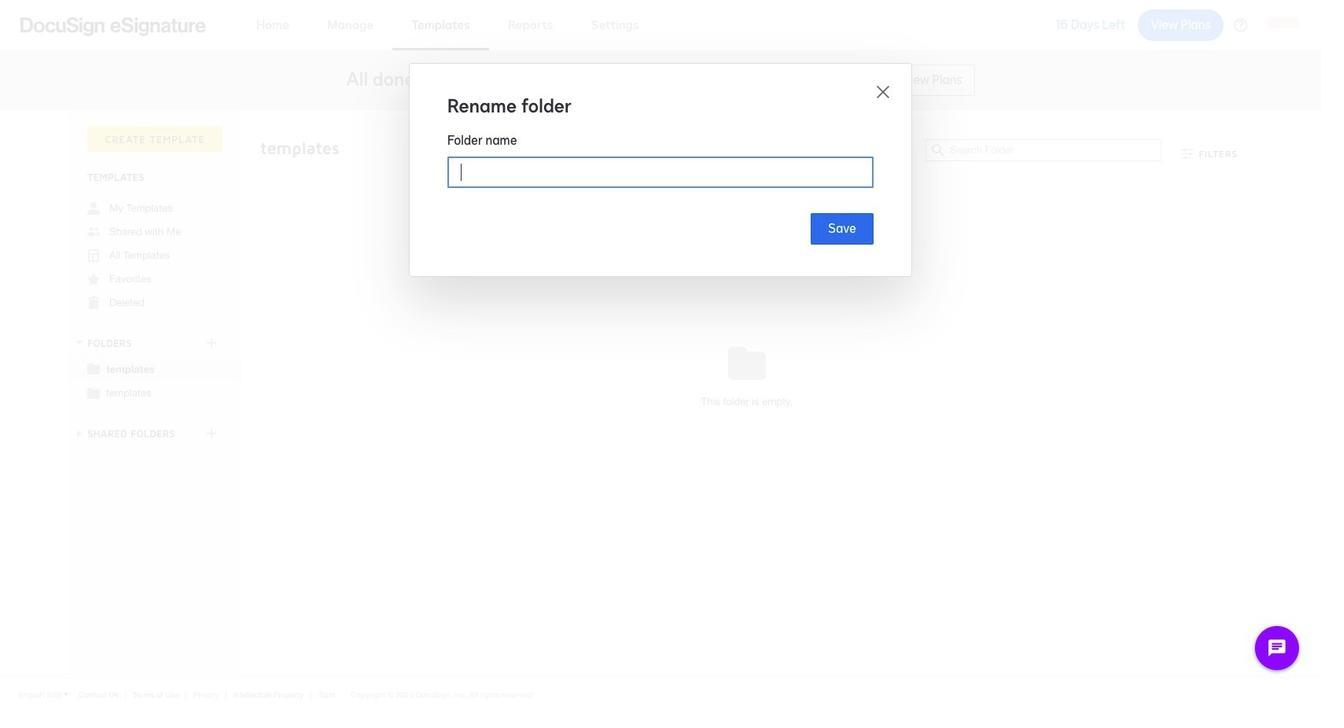 Task type: locate. For each thing, give the bounding box(es) containing it.
folder image
[[87, 362, 100, 375]]

shared image
[[87, 226, 100, 238]]

folder image
[[87, 386, 100, 399]]

star filled image
[[87, 273, 100, 286]]

Enter folder name text field
[[448, 157, 873, 187]]

trash image
[[87, 297, 100, 309]]



Task type: vqa. For each thing, say whether or not it's contained in the screenshot.
"text box"
no



Task type: describe. For each thing, give the bounding box(es) containing it.
view folders image
[[73, 337, 86, 349]]

user image
[[87, 202, 100, 215]]

templates image
[[87, 249, 100, 262]]

docusign esignature image
[[20, 17, 206, 36]]

more info region
[[0, 677, 1322, 711]]

Search Folder text field
[[951, 140, 1162, 161]]



